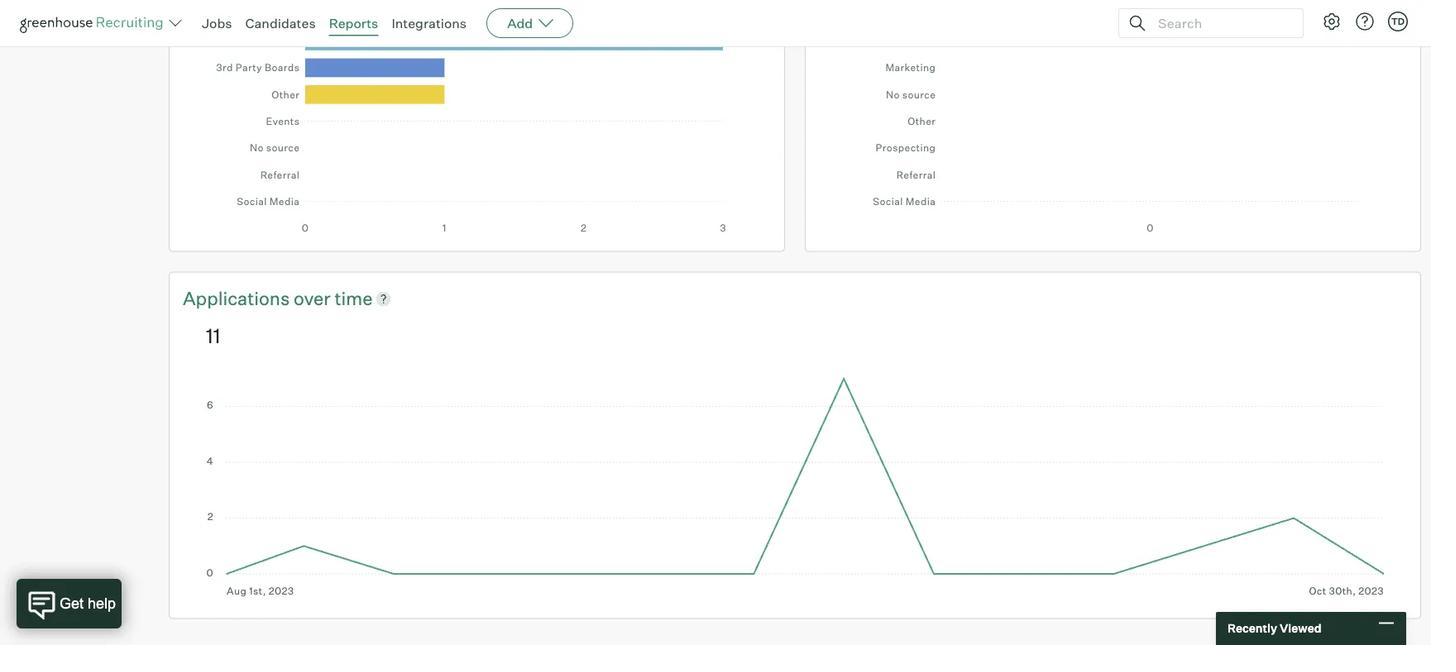 Task type: vqa. For each thing, say whether or not it's contained in the screenshot.
engaging
no



Task type: describe. For each thing, give the bounding box(es) containing it.
add button
[[487, 8, 574, 38]]

viewed
[[1280, 622, 1322, 636]]

applications
[[183, 287, 290, 310]]

reports
[[329, 15, 379, 31]]

candidates link
[[245, 15, 316, 31]]

time link
[[335, 286, 373, 312]]

over link
[[294, 286, 335, 312]]

time
[[335, 287, 373, 310]]

integrations link
[[392, 15, 467, 31]]

over
[[294, 287, 331, 310]]

configure image
[[1323, 12, 1343, 31]]

applications link
[[183, 286, 294, 312]]



Task type: locate. For each thing, give the bounding box(es) containing it.
applications over
[[183, 287, 335, 310]]

recently viewed
[[1228, 622, 1322, 636]]

td
[[1392, 16, 1406, 27]]

11
[[206, 324, 221, 349]]

greenhouse recruiting image
[[20, 13, 169, 33]]

Search text field
[[1155, 11, 1289, 35]]

candidates
[[245, 15, 316, 31]]

xychart image
[[206, 0, 748, 235], [843, 0, 1385, 235], [206, 375, 1385, 598]]

recently
[[1228, 622, 1278, 636]]

td button
[[1386, 8, 1412, 35]]

reports link
[[329, 15, 379, 31]]

jobs link
[[202, 15, 232, 31]]

td button
[[1389, 12, 1409, 31]]

jobs
[[202, 15, 232, 31]]

add
[[508, 15, 533, 31]]

integrations
[[392, 15, 467, 31]]



